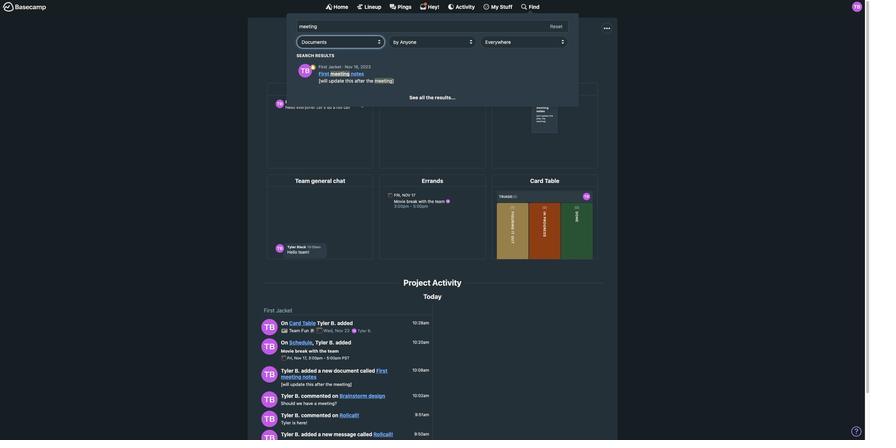 Task type: describe. For each thing, give the bounding box(es) containing it.
schedule link
[[289, 340, 313, 346]]

card
[[289, 320, 301, 326]]

meeting]
[[334, 382, 352, 387]]

nov inside first jacket · nov 16, 2023 first meeting notes [will update this after the meeting ]
[[345, 64, 353, 69]]

1 and from the left
[[464, 47, 473, 53]]

should we have a meeting?
[[281, 401, 337, 406]]

switch accounts image
[[3, 2, 46, 12]]

home link
[[326, 3, 349, 10]]

activity link
[[448, 3, 475, 10]]

tyler b. commented on rollcall!
[[281, 412, 360, 418]]

1 vertical spatial [will
[[281, 382, 289, 387]]

movie
[[281, 348, 294, 354]]

rollcall! link for tyler b. commented on
[[340, 412, 360, 418]]

the down first meeting notes link
[[326, 382, 333, 387]]

b. for tyler b. added a new document called
[[295, 368, 300, 374]]

jacket for first jacket let's create the first jacket of the company! i am thinking rabits and strips and colors! a lot of colors!
[[428, 31, 462, 44]]

card table link
[[289, 320, 316, 326]]

[will inside first jacket · nov 16, 2023 first meeting notes [will update this after the meeting ]
[[319, 78, 328, 84]]

meeting?
[[318, 401, 337, 406]]

called for document
[[360, 368, 375, 374]]

3:00pm
[[309, 356, 323, 360]]

today
[[424, 293, 442, 300]]

tyler black image for tyler b. commented on
[[261, 392, 278, 408]]

team
[[289, 328, 300, 333]]

a for message
[[318, 431, 321, 437]]

tyler for tyler b. commented on brainstorm design
[[281, 393, 294, 399]]

movie break with the team fri, nov 17, 3:00pm -     5:00pm pst
[[281, 348, 350, 360]]

should
[[281, 401, 295, 406]]

create
[[321, 47, 337, 53]]

the inside first jacket · nov 16, 2023 first meeting notes [will update this after the meeting ]
[[367, 78, 374, 84]]

on for brainstorm
[[332, 393, 339, 399]]

we
[[297, 401, 302, 406]]

let's
[[308, 47, 320, 53]]

team fun
[[289, 328, 310, 333]]

pings button
[[390, 3, 412, 10]]

1 vertical spatial this
[[306, 382, 314, 387]]

search
[[297, 53, 314, 58]]

first jacket link
[[264, 308, 293, 314]]

new for message
[[322, 431, 333, 437]]

9:50am element
[[415, 432, 429, 437]]

on for on schedule ,       tyler b. added
[[281, 340, 288, 346]]

my stuff button
[[483, 3, 513, 10]]

message
[[334, 431, 356, 437]]

1 vertical spatial nov
[[335, 328, 343, 333]]

10:28am element
[[413, 320, 429, 325]]

on card table tyler b. added
[[281, 320, 353, 326]]

·
[[343, 64, 344, 69]]

1 colors! from the left
[[500, 47, 517, 53]]

tyler for tyler is here!
[[281, 420, 291, 425]]

1 of from the left
[[374, 47, 379, 53]]

1 vertical spatial a
[[315, 401, 317, 406]]

my stuff
[[492, 4, 513, 10]]

tyler for tyler b. added a new message called rollcall!
[[281, 431, 294, 437]]

hey!
[[428, 4, 440, 10]]

wed, nov 22
[[324, 328, 351, 333]]

9:51am element
[[415, 412, 429, 417]]

9:51am
[[415, 412, 429, 417]]

tyler up wed,
[[317, 320, 330, 326]]

movie break with the team link
[[281, 348, 339, 354]]

]
[[393, 78, 395, 84]]

i
[[416, 47, 417, 53]]

10:02am
[[413, 393, 429, 398]]

2 colors! from the left
[[541, 47, 558, 53]]

tyler right ','
[[316, 340, 328, 346]]

find
[[529, 4, 540, 10]]

tyler b. added a new document called
[[281, 368, 377, 374]]

1 horizontal spatial rollcall!
[[374, 431, 393, 437]]

here!
[[297, 420, 308, 425]]

hey! button
[[420, 2, 440, 10]]

document
[[334, 368, 359, 374]]

pings
[[398, 4, 412, 10]]

nov 16, 2023 element
[[345, 64, 371, 69]]

design
[[369, 393, 385, 399]]

17,
[[303, 356, 308, 360]]

fun
[[302, 328, 309, 333]]

schedule
[[289, 340, 313, 346]]

tyler for tyler b. added a new document called
[[281, 368, 294, 374]]

see all the results…
[[410, 94, 456, 100]]

results
[[315, 53, 335, 58]]

brainstorm design link
[[340, 393, 385, 399]]

this inside first jacket · nov 16, 2023 first meeting notes [will update this after the meeting ]
[[346, 78, 354, 84]]

project
[[404, 278, 431, 287]]

on for rollcall!
[[332, 412, 339, 418]]

first meeting notes
[[281, 368, 388, 380]]

added up the 22
[[338, 320, 353, 326]]

b. for tyler b. added a new message called rollcall!
[[295, 431, 300, 437]]

all
[[420, 94, 425, 100]]

tyler b. added a new message called rollcall!
[[281, 431, 393, 437]]

am
[[419, 47, 426, 53]]

b. for tyler b. commented on rollcall!
[[295, 412, 300, 418]]

first for first meeting notes
[[377, 368, 388, 374]]

commented for brainstorm design
[[301, 393, 331, 399]]

activity inside activity link
[[456, 4, 475, 10]]

16,
[[354, 64, 360, 69]]

2 of from the left
[[535, 47, 540, 53]]

called for message
[[358, 431, 373, 437]]

22
[[345, 328, 350, 333]]

first for first jacket
[[264, 308, 275, 314]]

after inside first jacket · nov 16, 2023 first meeting notes [will update this after the meeting ]
[[355, 78, 365, 84]]

0 horizontal spatial rollcall!
[[340, 412, 360, 418]]

rollcall! link for tyler b. added a new message called
[[374, 431, 393, 437]]

main element
[[0, 0, 866, 107]]

on schedule ,       tyler b. added
[[281, 340, 351, 346]]

on for on card table tyler b. added
[[281, 320, 288, 326]]

first jacket
[[264, 308, 293, 314]]

jacket for first jacket
[[276, 308, 293, 314]]

first for first jacket let's create the first jacket of the company! i am thinking rabits and strips and colors! a lot of colors!
[[403, 31, 426, 44]]

for search image
[[310, 65, 316, 70]]

new for document
[[322, 368, 333, 374]]

1 vertical spatial after
[[315, 382, 325, 387]]

first meeting notes link
[[281, 368, 388, 380]]

2 horizontal spatial meeting
[[375, 78, 393, 84]]

added down here! at the left of page
[[301, 431, 317, 437]]



Task type: locate. For each thing, give the bounding box(es) containing it.
0 vertical spatial tyler black image
[[261, 366, 278, 383]]

1 tyler black image from the top
[[261, 366, 278, 383]]

[will down results at the left top
[[319, 78, 328, 84]]

1 horizontal spatial update
[[329, 78, 344, 84]]

with
[[309, 348, 318, 354]]

notes inside first jacket · nov 16, 2023 first meeting notes [will update this after the meeting ]
[[351, 71, 364, 77]]

0 horizontal spatial this
[[306, 382, 314, 387]]

1 horizontal spatial this
[[346, 78, 354, 84]]

b. down tyler is here!
[[295, 431, 300, 437]]

nov left the 22
[[335, 328, 343, 333]]

rabits
[[449, 47, 463, 53]]

rollcall!
[[340, 412, 360, 418], [374, 431, 393, 437]]

brainstorm
[[340, 393, 367, 399]]

0 vertical spatial rollcall! link
[[340, 412, 360, 418]]

2 vertical spatial meeting
[[281, 374, 302, 380]]

0 horizontal spatial update
[[291, 382, 305, 387]]

0 vertical spatial new
[[322, 368, 333, 374]]

1 horizontal spatial of
[[535, 47, 540, 53]]

first inside first jacket let's create the first jacket of the company! i am thinking rabits and strips and colors! a lot of colors!
[[403, 31, 426, 44]]

update inside first jacket · nov 16, 2023 first meeting notes [will update this after the meeting ]
[[329, 78, 344, 84]]

search results
[[297, 53, 335, 58]]

tyler for tyler b. commented on rollcall!
[[281, 412, 294, 418]]

Search for… search field
[[297, 20, 569, 33]]

0 vertical spatial this
[[346, 78, 354, 84]]

10:08am element
[[413, 368, 429, 373]]

commented
[[301, 393, 331, 399], [301, 412, 331, 418]]

0 horizontal spatial notes
[[303, 374, 317, 380]]

0 vertical spatial after
[[355, 78, 365, 84]]

1 on from the top
[[332, 393, 339, 399]]

after down nov 16, 2023 element
[[355, 78, 365, 84]]

on down meeting?
[[332, 412, 339, 418]]

0 horizontal spatial jacket
[[276, 308, 293, 314]]

b. up the team
[[329, 340, 335, 346]]

1 horizontal spatial nov
[[335, 328, 343, 333]]

activity
[[456, 4, 475, 10], [433, 278, 462, 287]]

0 horizontal spatial of
[[374, 47, 379, 53]]

2023
[[361, 64, 371, 69]]

of
[[374, 47, 379, 53], [535, 47, 540, 53]]

first jacket · nov 16, 2023 first meeting notes [will update this after the meeting ]
[[319, 64, 395, 84]]

tyler down is
[[281, 431, 294, 437]]

b. for tyler b.
[[368, 329, 372, 333]]

0 vertical spatial commented
[[301, 393, 331, 399]]

after
[[355, 78, 365, 84], [315, 382, 325, 387]]

10:08am
[[413, 368, 429, 373]]

colors! left the a
[[500, 47, 517, 53]]

0 horizontal spatial nov
[[294, 356, 302, 360]]

jacket inside first jacket · nov 16, 2023 first meeting notes [will update this after the meeting ]
[[329, 64, 342, 69]]

team
[[328, 348, 339, 354]]

0 vertical spatial nov
[[345, 64, 353, 69]]

added down the 22
[[336, 340, 351, 346]]

0 vertical spatial notes
[[351, 71, 364, 77]]

0 horizontal spatial colors!
[[500, 47, 517, 53]]

on up meeting?
[[332, 393, 339, 399]]

1 horizontal spatial and
[[490, 47, 499, 53]]

0 vertical spatial on
[[281, 320, 288, 326]]

1 vertical spatial notes
[[303, 374, 317, 380]]

break
[[295, 348, 308, 354]]

new left message
[[322, 431, 333, 437]]

1 horizontal spatial jacket
[[329, 64, 342, 69]]

tyler black image
[[853, 2, 863, 12], [298, 64, 312, 78], [261, 319, 278, 335], [352, 329, 357, 333], [261, 338, 278, 355], [261, 411, 278, 427], [261, 430, 278, 440]]

2 vertical spatial nov
[[294, 356, 302, 360]]

1 vertical spatial called
[[358, 431, 373, 437]]

b. up we
[[295, 393, 300, 399]]

b. for tyler b. commented on brainstorm design
[[295, 393, 300, 399]]

lineup
[[365, 4, 382, 10]]

new down -
[[322, 368, 333, 374]]

the
[[338, 47, 346, 53], [381, 47, 389, 53], [367, 78, 374, 84], [426, 94, 434, 100], [320, 348, 327, 354], [326, 382, 333, 387]]

,
[[313, 340, 314, 346]]

0 vertical spatial jacket
[[428, 31, 462, 44]]

a down the tyler b. commented on rollcall!
[[318, 431, 321, 437]]

the right all
[[426, 94, 434, 100]]

jacket
[[358, 47, 373, 53]]

jacket up card
[[276, 308, 293, 314]]

a for document
[[318, 368, 321, 374]]

see
[[410, 94, 419, 100]]

tyler b.
[[357, 329, 372, 333]]

1 horizontal spatial meeting
[[331, 71, 350, 77]]

this up should we have a meeting?
[[306, 382, 314, 387]]

0 vertical spatial on
[[332, 393, 339, 399]]

0 horizontal spatial [will
[[281, 382, 289, 387]]

b. up tyler is here!
[[295, 412, 300, 418]]

this down nov 16, 2023 element
[[346, 78, 354, 84]]

first inside first meeting notes
[[377, 368, 388, 374]]

meeting inside first meeting notes
[[281, 374, 302, 380]]

1 vertical spatial update
[[291, 382, 305, 387]]

[will
[[319, 78, 328, 84], [281, 382, 289, 387]]

-
[[324, 356, 326, 360]]

0 horizontal spatial after
[[315, 382, 325, 387]]

2 commented from the top
[[301, 412, 331, 418]]

of right jacket
[[374, 47, 379, 53]]

jacket up thinking
[[428, 31, 462, 44]]

called right message
[[358, 431, 373, 437]]

jacket left ·
[[329, 64, 342, 69]]

notes up [will update this after the meeting]
[[303, 374, 317, 380]]

the left first
[[338, 47, 346, 53]]

update
[[329, 78, 344, 84], [291, 382, 305, 387]]

tyler down fri,
[[281, 368, 294, 374]]

of right lot
[[535, 47, 540, 53]]

colors! right lot
[[541, 47, 558, 53]]

0 vertical spatial meeting
[[331, 71, 350, 77]]

1 vertical spatial jacket
[[329, 64, 342, 69]]

added down 17,
[[301, 368, 317, 374]]

0 horizontal spatial and
[[464, 47, 473, 53]]

2 on from the top
[[332, 412, 339, 418]]

10:20am element
[[413, 340, 429, 345]]

pst
[[342, 356, 350, 360]]

meeting
[[331, 71, 350, 77], [375, 78, 393, 84], [281, 374, 302, 380]]

1 horizontal spatial [will
[[319, 78, 328, 84]]

nov left 17,
[[294, 356, 302, 360]]

10:20am
[[413, 340, 429, 345]]

first for first jacket · nov 16, 2023 first meeting notes [will update this after the meeting ]
[[319, 64, 327, 69]]

None reset field
[[547, 22, 566, 31]]

nov
[[345, 64, 353, 69], [335, 328, 343, 333], [294, 356, 302, 360]]

see all the results… link
[[410, 94, 456, 100]]

5:00pm
[[327, 356, 341, 360]]

tyler b. commented on brainstorm design
[[281, 393, 385, 399]]

called
[[360, 368, 375, 374], [358, 431, 373, 437]]

1 vertical spatial tyler black image
[[261, 392, 278, 408]]

home
[[334, 4, 349, 10]]

have
[[304, 401, 313, 406]]

called right 'document'
[[360, 368, 375, 374]]

1 commented from the top
[[301, 393, 331, 399]]

this
[[346, 78, 354, 84], [306, 382, 314, 387]]

the inside movie break with the team fri, nov 17, 3:00pm -     5:00pm pst
[[320, 348, 327, 354]]

0 vertical spatial update
[[329, 78, 344, 84]]

update down ·
[[329, 78, 344, 84]]

1 vertical spatial meeting
[[375, 78, 393, 84]]

1 horizontal spatial rollcall! link
[[374, 431, 393, 437]]

tyler
[[317, 320, 330, 326], [358, 329, 367, 333], [316, 340, 328, 346], [281, 368, 294, 374], [281, 393, 294, 399], [281, 412, 294, 418], [281, 420, 291, 425], [281, 431, 294, 437]]

on
[[332, 393, 339, 399], [332, 412, 339, 418]]

tyler black image
[[261, 366, 278, 383], [261, 392, 278, 408]]

tyler left is
[[281, 420, 291, 425]]

notes down nov 16, 2023 element
[[351, 71, 364, 77]]

1 vertical spatial rollcall! link
[[374, 431, 393, 437]]

1 horizontal spatial after
[[355, 78, 365, 84]]

table
[[303, 320, 316, 326]]

results…
[[435, 94, 456, 100]]

1 vertical spatial rollcall!
[[374, 431, 393, 437]]

company!
[[390, 47, 414, 53]]

jacket inside first jacket let's create the first jacket of the company! i am thinking rabits and strips and colors! a lot of colors!
[[428, 31, 462, 44]]

9:50am
[[415, 432, 429, 437]]

none reset field inside main element
[[547, 22, 566, 31]]

1 vertical spatial on
[[281, 340, 288, 346]]

b. up wed, nov 22
[[331, 320, 336, 326]]

tyler right the 22
[[358, 329, 367, 333]]

1 vertical spatial on
[[332, 412, 339, 418]]

b. right the 22
[[368, 329, 372, 333]]

commented down should we have a meeting?
[[301, 412, 331, 418]]

rollcall! link
[[340, 412, 360, 418], [374, 431, 393, 437]]

2 vertical spatial jacket
[[276, 308, 293, 314]]

project activity
[[404, 278, 462, 287]]

jacket
[[428, 31, 462, 44], [329, 64, 342, 69], [276, 308, 293, 314]]

a down 3:00pm
[[318, 368, 321, 374]]

tyler up is
[[281, 412, 294, 418]]

0 vertical spatial rollcall!
[[340, 412, 360, 418]]

nov inside movie break with the team fri, nov 17, 3:00pm -     5:00pm pst
[[294, 356, 302, 360]]

[will update this after the meeting]
[[281, 382, 352, 387]]

on up movie
[[281, 340, 288, 346]]

2 and from the left
[[490, 47, 499, 53]]

2 vertical spatial a
[[318, 431, 321, 437]]

tyler is here!
[[281, 420, 308, 425]]

the left company!
[[381, 47, 389, 53]]

commented for rollcall!
[[301, 412, 331, 418]]

2 horizontal spatial jacket
[[428, 31, 462, 44]]

lot
[[523, 47, 534, 53]]

2 new from the top
[[322, 431, 333, 437]]

strips
[[475, 47, 488, 53]]

10:02am element
[[413, 393, 429, 398]]

first
[[347, 47, 357, 53]]

tyler for tyler b.
[[358, 329, 367, 333]]

1 horizontal spatial notes
[[351, 71, 364, 77]]

0 vertical spatial [will
[[319, 78, 328, 84]]

first jacket let's create the first jacket of the company! i am thinking rabits and strips and colors! a lot of colors!
[[308, 31, 558, 53]]

0 vertical spatial called
[[360, 368, 375, 374]]

on
[[281, 320, 288, 326], [281, 340, 288, 346]]

a
[[518, 47, 522, 53]]

is
[[292, 420, 296, 425]]

the up -
[[320, 348, 327, 354]]

1 vertical spatial commented
[[301, 412, 331, 418]]

1 vertical spatial activity
[[433, 278, 462, 287]]

a right the have
[[315, 401, 317, 406]]

after down tyler b. added a new document called
[[315, 382, 325, 387]]

2 horizontal spatial nov
[[345, 64, 353, 69]]

activity up the today
[[433, 278, 462, 287]]

thinking
[[428, 47, 447, 53]]

stuff
[[500, 4, 513, 10]]

nov right ·
[[345, 64, 353, 69]]

update up we
[[291, 382, 305, 387]]

1 new from the top
[[322, 368, 333, 374]]

2 on from the top
[[281, 340, 288, 346]]

b. down break
[[295, 368, 300, 374]]

1 horizontal spatial colors!
[[541, 47, 558, 53]]

jacket for first jacket · nov 16, 2023 first meeting notes [will update this after the meeting ]
[[329, 64, 342, 69]]

commented up should we have a meeting?
[[301, 393, 331, 399]]

lineup link
[[357, 3, 382, 10]]

my
[[492, 4, 499, 10]]

notes inside first meeting notes
[[303, 374, 317, 380]]

find button
[[521, 3, 540, 10]]

tyler up should
[[281, 393, 294, 399]]

and left strips
[[464, 47, 473, 53]]

first
[[403, 31, 426, 44], [319, 64, 327, 69], [319, 71, 329, 77], [264, 308, 275, 314], [377, 368, 388, 374]]

and right strips
[[490, 47, 499, 53]]

activity left my
[[456, 4, 475, 10]]

the down 2023
[[367, 78, 374, 84]]

wed,
[[324, 328, 334, 333]]

0 vertical spatial activity
[[456, 4, 475, 10]]

10:28am
[[413, 320, 429, 325]]

on left card
[[281, 320, 288, 326]]

[will up should
[[281, 382, 289, 387]]

0 vertical spatial a
[[318, 368, 321, 374]]

0 horizontal spatial rollcall! link
[[340, 412, 360, 418]]

added
[[338, 320, 353, 326], [336, 340, 351, 346], [301, 368, 317, 374], [301, 431, 317, 437]]

fri,
[[288, 356, 293, 360]]

a
[[318, 368, 321, 374], [315, 401, 317, 406], [318, 431, 321, 437]]

0 horizontal spatial meeting
[[281, 374, 302, 380]]

1 on from the top
[[281, 320, 288, 326]]

tyler black image for tyler b. added a new document called
[[261, 366, 278, 383]]

and
[[464, 47, 473, 53], [490, 47, 499, 53]]

2 tyler black image from the top
[[261, 392, 278, 408]]

1 vertical spatial new
[[322, 431, 333, 437]]



Task type: vqa. For each thing, say whether or not it's contained in the screenshot.


